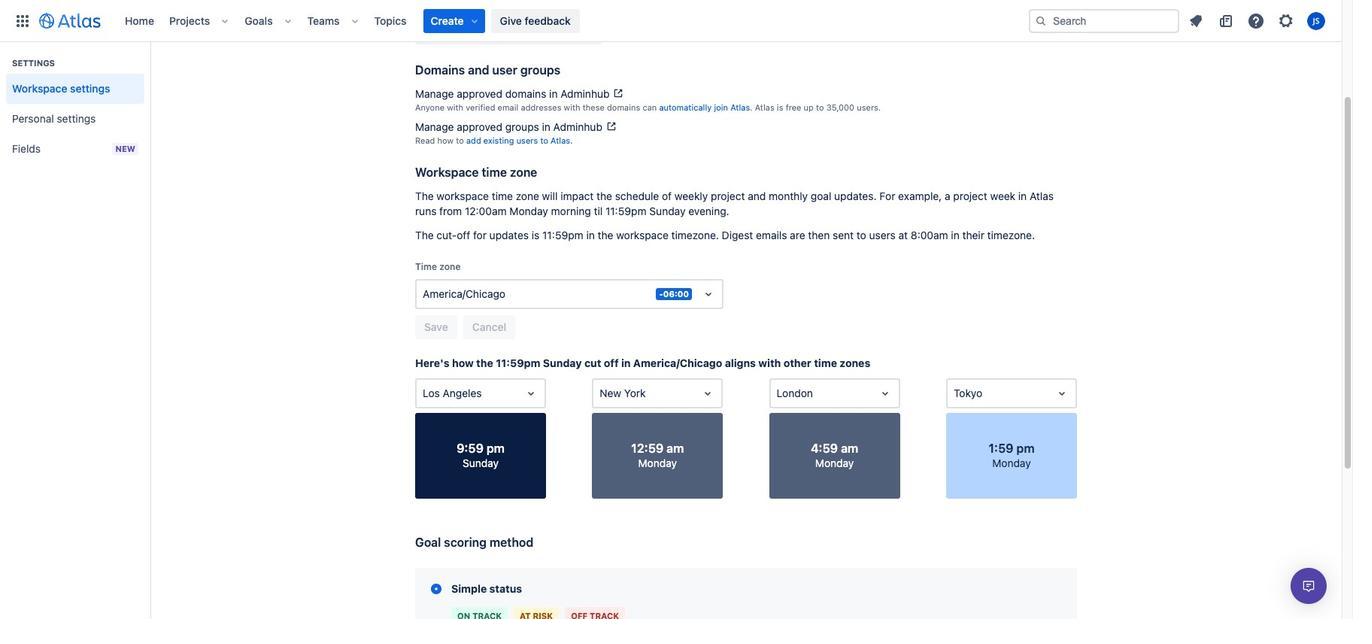 Task type: vqa. For each thing, say whether or not it's contained in the screenshot.
RELATED
no



Task type: describe. For each thing, give the bounding box(es) containing it.
manage approved groups in adminhub link
[[415, 120, 617, 133]]

manage for manage approved domains in adminhub
[[415, 87, 454, 100]]

a
[[945, 190, 951, 202]]

til
[[594, 205, 603, 217]]

simple
[[451, 582, 487, 595]]

home
[[125, 14, 154, 27]]

manage approved groups in adminhub
[[415, 120, 603, 133]]

the cut-off for updates is 11:59pm in the workspace timezone. digest emails are then sent to users at 8:00am in their timezone.
[[415, 229, 1035, 241]]

Search field
[[1029, 9, 1180, 33]]

0 horizontal spatial users
[[517, 135, 538, 145]]

email
[[498, 102, 519, 112]]

open intercom messenger image
[[1300, 577, 1318, 595]]

2 vertical spatial time
[[814, 357, 837, 369]]

read
[[415, 135, 435, 145]]

schedule
[[615, 190, 659, 202]]

free
[[786, 102, 801, 112]]

aligns
[[725, 357, 756, 369]]

time
[[415, 261, 437, 272]]

status
[[489, 582, 522, 595]]

06:00
[[663, 289, 689, 299]]

morning
[[551, 205, 591, 217]]

am for 4:59 am
[[841, 442, 859, 455]]

1 vertical spatial groups
[[505, 120, 539, 133]]

topics
[[374, 14, 407, 27]]

automatically join atlas link
[[659, 102, 750, 112]]

1 project from the left
[[711, 190, 745, 202]]

manage approved domains in adminhub link
[[415, 87, 625, 100]]

los angeles
[[423, 387, 482, 399]]

evening.
[[688, 205, 729, 217]]

workspace inside the workspace time zone will impact the schedule of weekly project and monthly goal updates. for example, a project week in atlas runs from 12:00am monday morning til 11:59pm sunday evening.
[[437, 190, 489, 202]]

open image for 12:59 am
[[699, 384, 717, 402]]

1 timezone. from the left
[[671, 229, 719, 241]]

can
[[643, 102, 657, 112]]

in left their
[[951, 229, 960, 241]]

an external link image for manage approved domains in adminhub
[[613, 87, 625, 99]]

tokyo
[[954, 387, 983, 399]]

updates.
[[834, 190, 877, 202]]

give
[[500, 14, 522, 27]]

impact
[[561, 190, 594, 202]]

manage approved domains in adminhub
[[415, 87, 610, 100]]

method
[[490, 536, 534, 549]]

0 vertical spatial zone
[[510, 165, 537, 179]]

.
[[750, 102, 753, 112]]

atlas.
[[551, 135, 573, 145]]

personal
[[12, 112, 54, 125]]

time zone
[[415, 261, 461, 272]]

goals
[[245, 14, 273, 27]]

switch to... image
[[14, 12, 32, 30]]

verified
[[466, 102, 495, 112]]

12:59 am monday
[[631, 442, 684, 469]]

are
[[790, 229, 805, 241]]

search image
[[1035, 15, 1047, 27]]

read how to add existing users to atlas.
[[415, 135, 573, 145]]

0 vertical spatial groups
[[521, 63, 561, 77]]

domains and user groups
[[415, 63, 561, 77]]

personal settings
[[12, 112, 96, 125]]

2 project from the left
[[953, 190, 988, 202]]

1 vertical spatial domains
[[607, 102, 640, 112]]

give feedback
[[500, 14, 571, 27]]

then
[[808, 229, 830, 241]]

group containing workspace settings
[[6, 42, 144, 169]]

these
[[583, 102, 605, 112]]

fields
[[12, 142, 41, 155]]

1 horizontal spatial atlas
[[755, 102, 775, 112]]

atlas inside the workspace time zone will impact the schedule of weekly project and monthly goal updates. for example, a project week in atlas runs from 12:00am monday morning til 11:59pm sunday evening.
[[1030, 190, 1054, 202]]

-06:00
[[659, 289, 689, 299]]

zone inside the workspace time zone will impact the schedule of weekly project and monthly goal updates. for example, a project week in atlas runs from 12:00am monday morning til 11:59pm sunday evening.
[[516, 190, 539, 202]]

anyone with verified email addresses with these domains can automatically join atlas . atlas is free up to 35,000 users.
[[415, 102, 881, 112]]

addresses
[[521, 102, 562, 112]]

2 vertical spatial zone
[[439, 261, 461, 272]]

9:59
[[457, 442, 484, 455]]

teams link
[[303, 9, 344, 33]]

their
[[963, 229, 985, 241]]

feedback
[[525, 14, 571, 27]]

in down 'addresses'
[[542, 120, 551, 133]]

to right "up"
[[816, 102, 824, 112]]

add existing users to atlas. link
[[466, 135, 573, 145]]

los
[[423, 387, 440, 399]]

up
[[804, 102, 814, 112]]

workspace settings
[[12, 82, 110, 95]]

am for 12:59 am
[[667, 442, 684, 455]]

create
[[431, 14, 464, 27]]

1 horizontal spatial workspace
[[616, 229, 669, 241]]

zones
[[840, 357, 871, 369]]

0 horizontal spatial with
[[447, 102, 463, 112]]

1 horizontal spatial with
[[564, 102, 580, 112]]

goal scoring method
[[415, 536, 534, 549]]

in up new york on the bottom of the page
[[621, 357, 631, 369]]

topics link
[[370, 9, 411, 33]]

add
[[466, 135, 481, 145]]

0 vertical spatial is
[[777, 102, 783, 112]]

how for here's
[[452, 357, 474, 369]]

angeles
[[443, 387, 482, 399]]

existing
[[484, 135, 514, 145]]

the inside the workspace time zone will impact the schedule of weekly project and monthly goal updates. for example, a project week in atlas runs from 12:00am monday morning til 11:59pm sunday evening.
[[597, 190, 612, 202]]

updates
[[489, 229, 529, 241]]

week
[[990, 190, 1016, 202]]

0 horizontal spatial domains
[[505, 87, 546, 100]]

personal settings link
[[6, 104, 144, 134]]

new
[[115, 144, 135, 153]]

1 vertical spatial 11:59pm
[[542, 229, 584, 241]]

in down til
[[586, 229, 595, 241]]

adminhub for manage approved groups in adminhub
[[553, 120, 603, 133]]

other
[[784, 357, 812, 369]]

for
[[473, 229, 487, 241]]

cut-
[[437, 229, 457, 241]]

notifications image
[[1187, 12, 1205, 30]]



Task type: locate. For each thing, give the bounding box(es) containing it.
time up 12:00am
[[492, 190, 513, 202]]

1 horizontal spatial is
[[777, 102, 783, 112]]

0 horizontal spatial atlas
[[731, 102, 750, 112]]

manage
[[415, 87, 454, 100], [415, 120, 454, 133]]

with right anyone
[[447, 102, 463, 112]]

teams
[[307, 14, 340, 27]]

monday inside 4:59 am monday
[[815, 457, 854, 469]]

1 vertical spatial the
[[415, 229, 434, 241]]

simple status
[[451, 582, 522, 595]]

monday down 4:59
[[815, 457, 854, 469]]

1 vertical spatial settings
[[57, 112, 96, 125]]

2 approved from the top
[[457, 120, 502, 133]]

pm inside 9:59 pm sunday
[[487, 442, 505, 455]]

12:59
[[631, 442, 664, 455]]

america/chicago down time zone
[[423, 287, 506, 300]]

2 vertical spatial sunday
[[463, 457, 499, 469]]

an external link image inside manage approved domains in adminhub link
[[613, 87, 625, 99]]

1 vertical spatial an external link image
[[605, 120, 617, 132]]

settings down workspace settings link at the left
[[57, 112, 96, 125]]

new
[[600, 387, 621, 399]]

0 vertical spatial 11:59pm
[[606, 205, 647, 217]]

with left these
[[564, 102, 580, 112]]

0 vertical spatial manage
[[415, 87, 454, 100]]

to left atlas. at the top
[[540, 135, 548, 145]]

users left at
[[869, 229, 896, 241]]

monday inside 1:59 pm monday
[[992, 457, 1031, 469]]

open image for 9:59 pm
[[522, 384, 540, 402]]

atlas
[[731, 102, 750, 112], [755, 102, 775, 112], [1030, 190, 1054, 202]]

the for the cut-off for updates is 11:59pm in the workspace timezone. digest emails are then sent to users at 8:00am in their timezone.
[[415, 229, 434, 241]]

0 vertical spatial time
[[482, 165, 507, 179]]

atlas right join
[[731, 102, 750, 112]]

in inside the workspace time zone will impact the schedule of weekly project and monthly goal updates. for example, a project week in atlas runs from 12:00am monday morning til 11:59pm sunday evening.
[[1018, 190, 1027, 202]]

0 vertical spatial approved
[[457, 87, 502, 100]]

monthly
[[769, 190, 808, 202]]

and left the user
[[468, 63, 489, 77]]

11:59pm inside the workspace time zone will impact the schedule of weekly project and monthly goal updates. for example, a project week in atlas runs from 12:00am monday morning til 11:59pm sunday evening.
[[606, 205, 647, 217]]

monday
[[510, 205, 548, 217], [638, 457, 677, 469], [815, 457, 854, 469], [992, 457, 1031, 469]]

None field
[[417, 16, 600, 43]]

time down read how to add existing users to atlas.
[[482, 165, 507, 179]]

workspace time zone
[[415, 165, 537, 179]]

is
[[777, 102, 783, 112], [532, 229, 540, 241]]

off left "for"
[[457, 229, 470, 241]]

of
[[662, 190, 672, 202]]

1 horizontal spatial and
[[748, 190, 766, 202]]

1 horizontal spatial timezone.
[[987, 229, 1035, 241]]

workspace down settings
[[12, 82, 67, 95]]

-
[[659, 289, 663, 299]]

monday for 12:59 am
[[638, 457, 677, 469]]

settings image
[[1277, 12, 1295, 30]]

0 vertical spatial adminhub
[[561, 87, 610, 100]]

manage up anyone
[[415, 87, 454, 100]]

4:59 am monday
[[811, 442, 859, 469]]

adminhub up atlas. at the top
[[553, 120, 603, 133]]

1 vertical spatial and
[[748, 190, 766, 202]]

0 vertical spatial the
[[415, 190, 434, 202]]

the down til
[[598, 229, 613, 241]]

open image for 4:59 am
[[876, 384, 894, 402]]

1 vertical spatial time
[[492, 190, 513, 202]]

with left other
[[759, 357, 781, 369]]

am inside 4:59 am monday
[[841, 442, 859, 455]]

1 vertical spatial zone
[[516, 190, 539, 202]]

0 vertical spatial and
[[468, 63, 489, 77]]

the up runs
[[415, 190, 434, 202]]

2 horizontal spatial sunday
[[650, 205, 686, 217]]

1 vertical spatial approved
[[457, 120, 502, 133]]

off
[[457, 229, 470, 241], [604, 357, 619, 369]]

2 vertical spatial 11:59pm
[[496, 357, 540, 369]]

the left "cut-"
[[415, 229, 434, 241]]

the inside the workspace time zone will impact the schedule of weekly project and monthly goal updates. for example, a project week in atlas runs from 12:00am monday morning til 11:59pm sunday evening.
[[415, 190, 434, 202]]

am right 12:59
[[667, 442, 684, 455]]

0 horizontal spatial pm
[[487, 442, 505, 455]]

runs
[[415, 205, 437, 217]]

2 timezone. from the left
[[987, 229, 1035, 241]]

timezone. down evening.
[[671, 229, 719, 241]]

scoring
[[444, 536, 487, 549]]

digest
[[722, 229, 753, 241]]

sunday down 9:59 in the left of the page
[[463, 457, 499, 469]]

0 horizontal spatial and
[[468, 63, 489, 77]]

users down manage approved groups in adminhub link
[[517, 135, 538, 145]]

workspace up the from
[[437, 190, 489, 202]]

0 vertical spatial settings
[[70, 82, 110, 95]]

pm inside 1:59 pm monday
[[1017, 442, 1035, 455]]

settings up personal settings link on the top left
[[70, 82, 110, 95]]

zone right time
[[439, 261, 461, 272]]

am inside the 12:59 am monday
[[667, 442, 684, 455]]

0 vertical spatial users
[[517, 135, 538, 145]]

zone
[[510, 165, 537, 179], [516, 190, 539, 202], [439, 261, 461, 272]]

with
[[447, 102, 463, 112], [564, 102, 580, 112], [759, 357, 781, 369]]

time
[[482, 165, 507, 179], [492, 190, 513, 202], [814, 357, 837, 369]]

workspace settings link
[[6, 74, 144, 104]]

2 the from the top
[[415, 229, 434, 241]]

sunday down of
[[650, 205, 686, 217]]

1 horizontal spatial workspace
[[415, 165, 479, 179]]

1 vertical spatial off
[[604, 357, 619, 369]]

in right week
[[1018, 190, 1027, 202]]

manage for manage approved groups in adminhub
[[415, 120, 454, 133]]

1 vertical spatial workspace
[[415, 165, 479, 179]]

from
[[439, 205, 462, 217]]

1 pm from the left
[[487, 442, 505, 455]]

None text field
[[423, 287, 426, 302], [423, 386, 426, 401], [600, 386, 603, 401], [954, 386, 957, 401], [423, 287, 426, 302], [423, 386, 426, 401], [600, 386, 603, 401], [954, 386, 957, 401]]

time inside the workspace time zone will impact the schedule of weekly project and monthly goal updates. for example, a project week in atlas runs from 12:00am monday morning til 11:59pm sunday evening.
[[492, 190, 513, 202]]

0 horizontal spatial project
[[711, 190, 745, 202]]

settings for personal settings
[[57, 112, 96, 125]]

None text field
[[777, 386, 780, 401]]

at
[[899, 229, 908, 241]]

zone down add existing users to atlas. link
[[510, 165, 537, 179]]

workspace inside group
[[12, 82, 67, 95]]

users.
[[857, 102, 881, 112]]

2 manage from the top
[[415, 120, 454, 133]]

create button
[[423, 9, 485, 33]]

groups up manage approved domains in adminhub link
[[521, 63, 561, 77]]

2 horizontal spatial atlas
[[1030, 190, 1054, 202]]

1 horizontal spatial 11:59pm
[[542, 229, 584, 241]]

time right other
[[814, 357, 837, 369]]

1 horizontal spatial domains
[[607, 102, 640, 112]]

0 vertical spatial off
[[457, 229, 470, 241]]

monday down 12:59
[[638, 457, 677, 469]]

approved for domains
[[457, 87, 502, 100]]

domains left can
[[607, 102, 640, 112]]

2 vertical spatial the
[[476, 357, 493, 369]]

pm for 9:59 pm
[[487, 442, 505, 455]]

the for the workspace time zone will impact the schedule of weekly project and monthly goal updates. for example, a project week in atlas runs from 12:00am monday morning til 11:59pm sunday evening.
[[415, 190, 434, 202]]

sunday inside 9:59 pm sunday
[[463, 457, 499, 469]]

1 horizontal spatial am
[[841, 442, 859, 455]]

the up the angeles
[[476, 357, 493, 369]]

1:59 pm monday
[[989, 442, 1035, 469]]

off right cut
[[604, 357, 619, 369]]

project
[[711, 190, 745, 202], [953, 190, 988, 202]]

1 vertical spatial america/chicago
[[633, 357, 722, 369]]

is left free
[[777, 102, 783, 112]]

how
[[437, 135, 454, 145], [452, 357, 474, 369]]

1 horizontal spatial users
[[869, 229, 896, 241]]

1 horizontal spatial project
[[953, 190, 988, 202]]

atlas right week
[[1030, 190, 1054, 202]]

york
[[624, 387, 646, 399]]

1 horizontal spatial pm
[[1017, 442, 1035, 455]]

america/chicago
[[423, 287, 506, 300], [633, 357, 722, 369]]

0 vertical spatial domains
[[505, 87, 546, 100]]

1 horizontal spatial america/chicago
[[633, 357, 722, 369]]

1 the from the top
[[415, 190, 434, 202]]

join
[[714, 102, 728, 112]]

2 horizontal spatial 11:59pm
[[606, 205, 647, 217]]

1 vertical spatial workspace
[[616, 229, 669, 241]]

1 vertical spatial sunday
[[543, 357, 582, 369]]

2 horizontal spatial with
[[759, 357, 781, 369]]

pm right 1:59
[[1017, 442, 1035, 455]]

sunday
[[650, 205, 686, 217], [543, 357, 582, 369], [463, 457, 499, 469]]

an external link image inside manage approved groups in adminhub link
[[605, 120, 617, 132]]

11:59pm down schedule at the top of page
[[606, 205, 647, 217]]

settings inside personal settings link
[[57, 112, 96, 125]]

2 pm from the left
[[1017, 442, 1035, 455]]

0 horizontal spatial 11:59pm
[[496, 357, 540, 369]]

project up evening.
[[711, 190, 745, 202]]

london
[[777, 387, 813, 399]]

timezone. right their
[[987, 229, 1035, 241]]

new york
[[600, 387, 646, 399]]

11:59pm
[[606, 205, 647, 217], [542, 229, 584, 241], [496, 357, 540, 369]]

0 vertical spatial how
[[437, 135, 454, 145]]

projects link
[[165, 9, 215, 33]]

1 am from the left
[[667, 442, 684, 455]]

help image
[[1247, 12, 1265, 30]]

example,
[[898, 190, 942, 202]]

domains up 'addresses'
[[505, 87, 546, 100]]

monday inside the 12:59 am monday
[[638, 457, 677, 469]]

and left monthly
[[748, 190, 766, 202]]

12:00am
[[465, 205, 507, 217]]

america/chicago up 'york' at the bottom of page
[[633, 357, 722, 369]]

atlas right .
[[755, 102, 775, 112]]

workspace down read
[[415, 165, 479, 179]]

pm
[[487, 442, 505, 455], [1017, 442, 1035, 455]]

emails
[[756, 229, 787, 241]]

open image
[[700, 285, 718, 303], [522, 384, 540, 402], [699, 384, 717, 402], [876, 384, 894, 402]]

home link
[[120, 9, 159, 33]]

11:59pm down morning
[[542, 229, 584, 241]]

pm right 9:59 in the left of the page
[[487, 442, 505, 455]]

0 vertical spatial sunday
[[650, 205, 686, 217]]

give feedback button
[[491, 9, 580, 33]]

1 vertical spatial users
[[869, 229, 896, 241]]

to right sent
[[857, 229, 866, 241]]

group
[[6, 42, 144, 169]]

manage up read
[[415, 120, 454, 133]]

account image
[[1307, 12, 1326, 30]]

1 horizontal spatial sunday
[[543, 357, 582, 369]]

2 am from the left
[[841, 442, 859, 455]]

am right 4:59
[[841, 442, 859, 455]]

approved up add
[[457, 120, 502, 133]]

an external link image up the anyone with verified email addresses with these domains can automatically join atlas . atlas is free up to 35,000 users. at the top of page
[[613, 87, 625, 99]]

workspace
[[437, 190, 489, 202], [616, 229, 669, 241]]

0 vertical spatial the
[[597, 190, 612, 202]]

1 manage from the top
[[415, 87, 454, 100]]

monday down 1:59
[[992, 457, 1031, 469]]

settings inside workspace settings link
[[70, 82, 110, 95]]

approved
[[457, 87, 502, 100], [457, 120, 502, 133]]

1 vertical spatial is
[[532, 229, 540, 241]]

sunday left cut
[[543, 357, 582, 369]]

here's
[[415, 357, 450, 369]]

11:59pm left cut
[[496, 357, 540, 369]]

approved up verified
[[457, 87, 502, 100]]

monday for 1:59 pm
[[992, 457, 1031, 469]]

approved for groups
[[457, 120, 502, 133]]

workspace down schedule at the top of page
[[616, 229, 669, 241]]

0 horizontal spatial sunday
[[463, 457, 499, 469]]

adminhub up these
[[561, 87, 610, 100]]

project right a at the top of page
[[953, 190, 988, 202]]

to left add
[[456, 135, 464, 145]]

how for read
[[437, 135, 454, 145]]

0 horizontal spatial timezone.
[[671, 229, 719, 241]]

is right updates
[[532, 229, 540, 241]]

domains
[[415, 63, 465, 77]]

workspace for workspace settings
[[12, 82, 67, 95]]

workspace for workspace time zone
[[415, 165, 479, 179]]

sunday inside the workspace time zone will impact the schedule of weekly project and monthly goal updates. for example, a project week in atlas runs from 12:00am monday morning til 11:59pm sunday evening.
[[650, 205, 686, 217]]

0 vertical spatial america/chicago
[[423, 287, 506, 300]]

0 horizontal spatial am
[[667, 442, 684, 455]]

0 horizontal spatial off
[[457, 229, 470, 241]]

zone left will
[[516, 190, 539, 202]]

an external link image down the anyone with verified email addresses with these domains can automatically join atlas . atlas is free up to 35,000 users. at the top of page
[[605, 120, 617, 132]]

adminhub
[[561, 87, 610, 100], [553, 120, 603, 133]]

workspace
[[12, 82, 67, 95], [415, 165, 479, 179]]

banner containing home
[[0, 0, 1342, 42]]

groups
[[521, 63, 561, 77], [505, 120, 539, 133]]

open image
[[1053, 384, 1071, 402]]

settings for workspace settings
[[70, 82, 110, 95]]

8:00am
[[911, 229, 948, 241]]

monday down will
[[510, 205, 548, 217]]

the workspace time zone will impact the schedule of weekly project and monthly goal updates. for example, a project week in atlas runs from 12:00am monday morning til 11:59pm sunday evening.
[[415, 190, 1054, 217]]

0 vertical spatial an external link image
[[613, 87, 625, 99]]

1 vertical spatial manage
[[415, 120, 454, 133]]

goal
[[811, 190, 832, 202]]

1 horizontal spatial off
[[604, 357, 619, 369]]

4:59
[[811, 442, 838, 455]]

0 horizontal spatial workspace
[[437, 190, 489, 202]]

projects
[[169, 14, 210, 27]]

monday for 4:59 am
[[815, 457, 854, 469]]

35,000
[[827, 102, 855, 112]]

groups up add existing users to atlas. link
[[505, 120, 539, 133]]

sent
[[833, 229, 854, 241]]

0 vertical spatial workspace
[[12, 82, 67, 95]]

and inside the workspace time zone will impact the schedule of weekly project and monthly goal updates. for example, a project week in atlas runs from 12:00am monday morning til 11:59pm sunday evening.
[[748, 190, 766, 202]]

1 vertical spatial how
[[452, 357, 474, 369]]

an external link image for manage approved groups in adminhub
[[605, 120, 617, 132]]

1 vertical spatial adminhub
[[553, 120, 603, 133]]

the up til
[[597, 190, 612, 202]]

user
[[492, 63, 518, 77]]

0 horizontal spatial workspace
[[12, 82, 67, 95]]

domains
[[505, 87, 546, 100], [607, 102, 640, 112]]

an external link image
[[613, 87, 625, 99], [605, 120, 617, 132]]

monday inside the workspace time zone will impact the schedule of weekly project and monthly goal updates. for example, a project week in atlas runs from 12:00am monday morning til 11:59pm sunday evening.
[[510, 205, 548, 217]]

1 vertical spatial the
[[598, 229, 613, 241]]

adminhub for manage approved domains in adminhub
[[561, 87, 610, 100]]

anyone
[[415, 102, 445, 112]]

9:59 pm sunday
[[457, 442, 505, 469]]

banner
[[0, 0, 1342, 42]]

1 approved from the top
[[457, 87, 502, 100]]

0 horizontal spatial is
[[532, 229, 540, 241]]

how up the angeles
[[452, 357, 474, 369]]

0 vertical spatial workspace
[[437, 190, 489, 202]]

in up 'addresses'
[[549, 87, 558, 100]]

will
[[542, 190, 558, 202]]

top element
[[9, 0, 1029, 42]]

how right read
[[437, 135, 454, 145]]

cut
[[585, 357, 601, 369]]

pm for 1:59 pm
[[1017, 442, 1035, 455]]

the
[[597, 190, 612, 202], [598, 229, 613, 241], [476, 357, 493, 369]]

0 horizontal spatial america/chicago
[[423, 287, 506, 300]]



